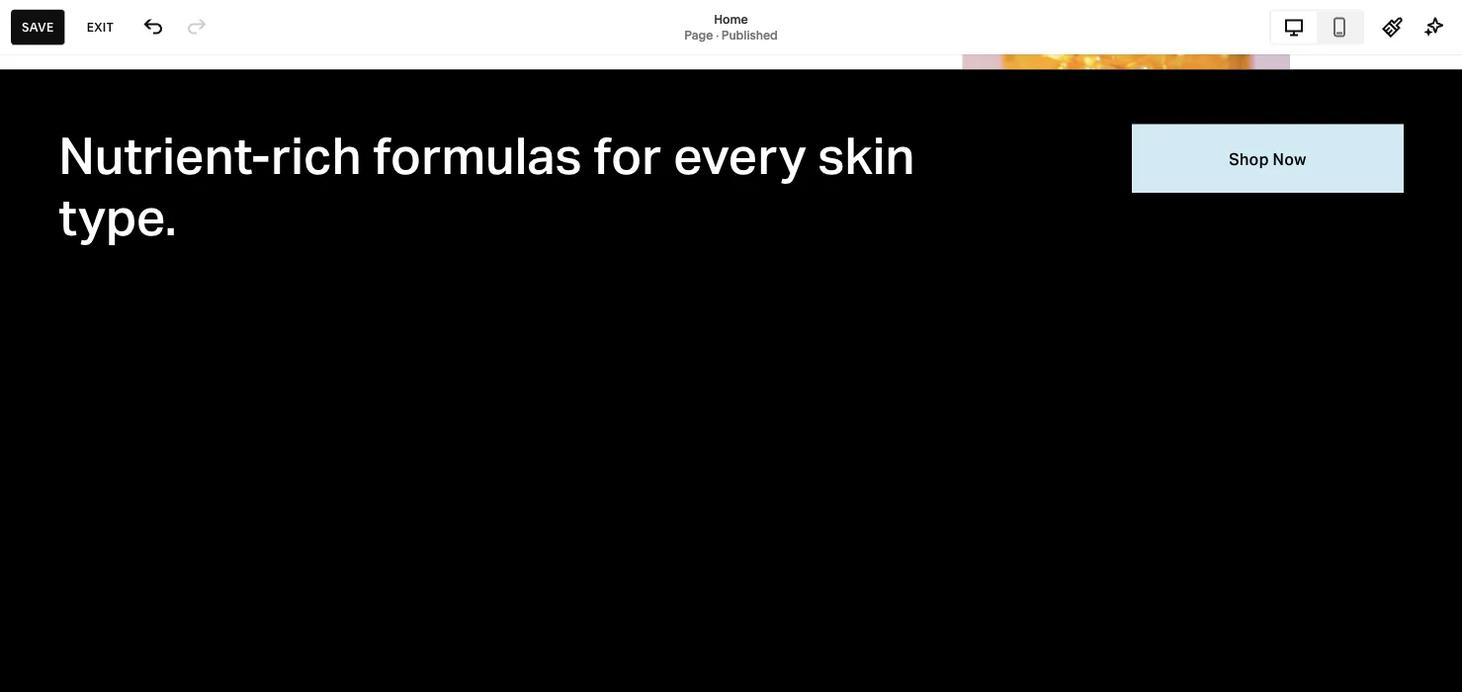 Task type: locate. For each thing, give the bounding box(es) containing it.
tab list
[[1271, 11, 1362, 43]]

save button
[[11, 9, 65, 45]]

selling
[[33, 158, 84, 177]]

page
[[684, 28, 713, 42]]

exit
[[87, 20, 114, 34]]

home
[[714, 12, 748, 26]]



Task type: describe. For each thing, give the bounding box(es) containing it.
published
[[722, 28, 778, 42]]

save
[[22, 20, 54, 34]]

·
[[716, 28, 719, 42]]

marketing link
[[33, 192, 219, 215]]

contacts
[[33, 228, 101, 247]]

selling link
[[33, 157, 219, 180]]

website link
[[33, 122, 219, 145]]

marketing
[[33, 193, 109, 212]]

contacts link
[[33, 227, 219, 250]]

website
[[33, 123, 94, 142]]

exit button
[[76, 9, 125, 45]]

home page · published
[[684, 12, 778, 42]]



Task type: vqa. For each thing, say whether or not it's contained in the screenshot.
the middle Paragraph
no



